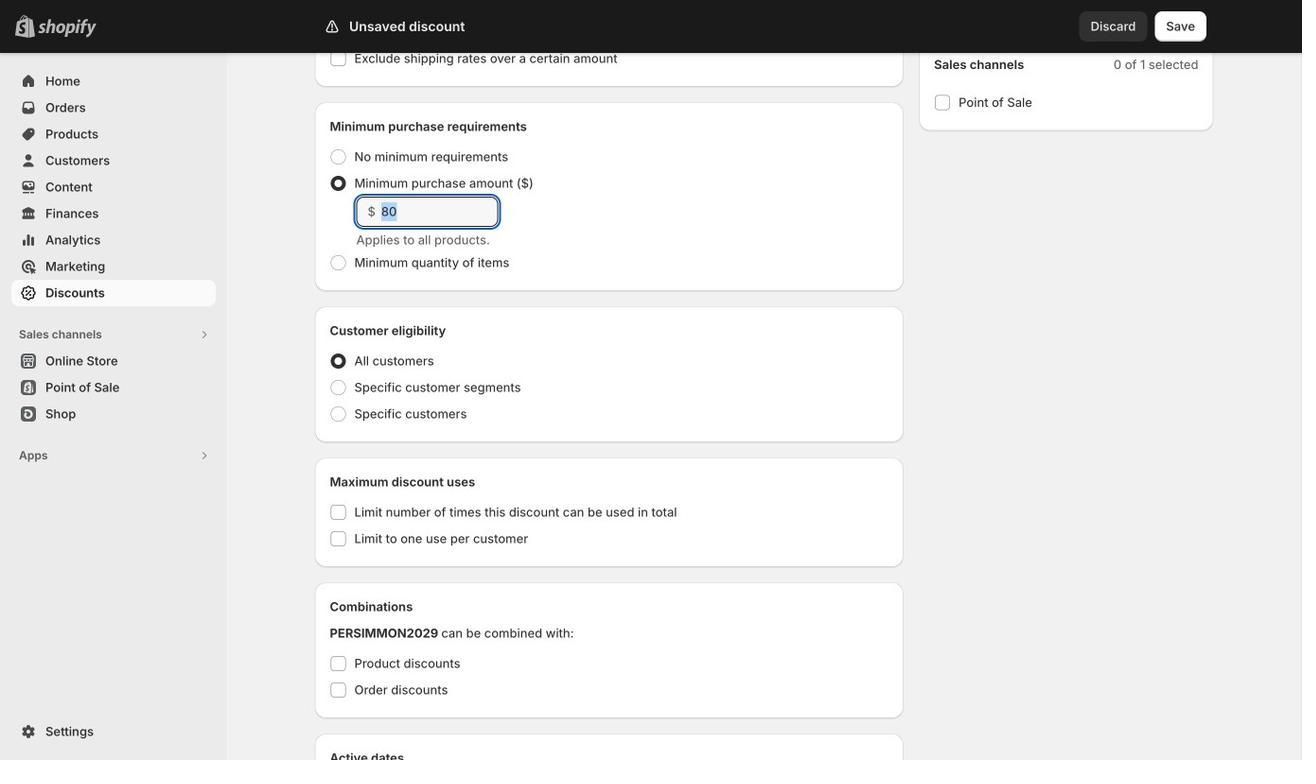 Task type: vqa. For each thing, say whether or not it's contained in the screenshot.
2nd Search collections text box from the bottom
no



Task type: describe. For each thing, give the bounding box(es) containing it.
0.00 text field
[[381, 197, 498, 227]]

shopify image
[[38, 19, 97, 38]]



